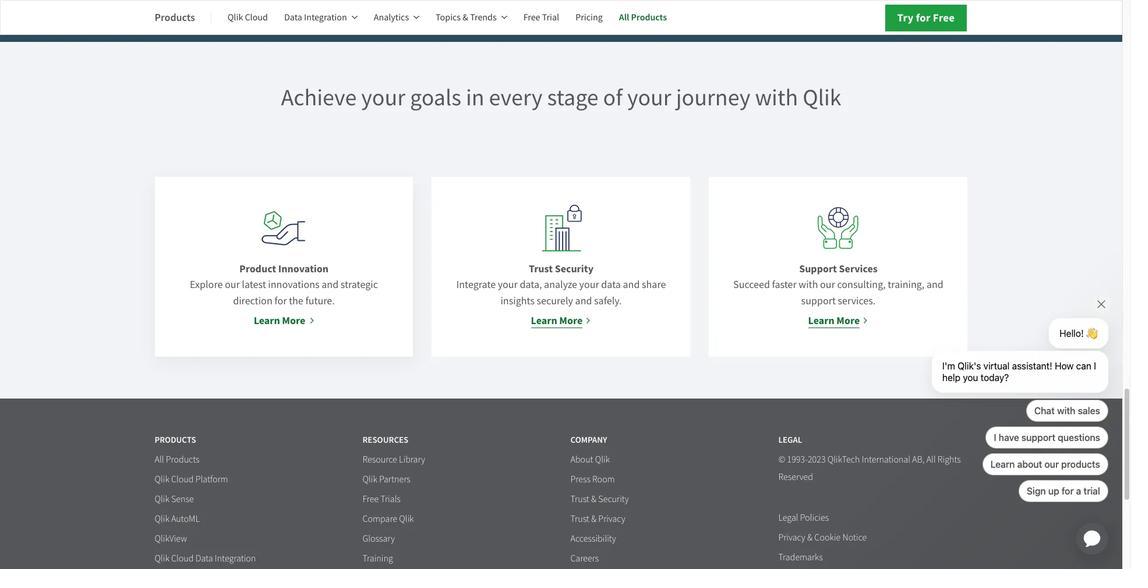 Task type: vqa. For each thing, say whether or not it's contained in the screenshot.
RESERVED
yes



Task type: describe. For each thing, give the bounding box(es) containing it.
the
[[289, 295, 303, 309]]

of
[[603, 83, 623, 113]]

innovations
[[268, 279, 320, 292]]

trust & security link
[[571, 494, 629, 507]]

qlik for qlik automl
[[155, 514, 169, 526]]

room
[[593, 475, 615, 486]]

0 vertical spatial all products link
[[619, 3, 667, 31]]

all products inside products menu bar
[[619, 11, 667, 23]]

resources
[[363, 435, 409, 447]]

qlik automl
[[155, 514, 200, 526]]

training,
[[888, 279, 925, 292]]

legal for legal policies
[[779, 513, 799, 525]]

notice
[[843, 533, 867, 544]]

try for free link
[[885, 5, 968, 31]]

automl
[[171, 514, 200, 526]]

analyze
[[544, 279, 577, 292]]

company
[[571, 435, 607, 447]]

succeed
[[734, 279, 770, 292]]

sense
[[171, 494, 194, 506]]

library
[[399, 455, 425, 466]]

safely.
[[594, 295, 622, 309]]

ab,
[[913, 455, 925, 466]]

0 vertical spatial with
[[755, 83, 798, 113]]

achieve your goals in every stage of your journey with qlik
[[281, 83, 842, 113]]

cloud for qlik cloud
[[245, 12, 268, 23]]

cloud for qlik cloud data integration
[[171, 554, 194, 565]]

qlik cloud
[[228, 12, 268, 23]]

faster
[[772, 279, 797, 292]]

trials
[[381, 494, 401, 506]]

1 horizontal spatial for
[[916, 10, 931, 25]]

training
[[363, 554, 393, 565]]

trust & security
[[571, 494, 629, 506]]

free trials link
[[363, 494, 401, 507]]

explore
[[190, 279, 223, 292]]

future.
[[306, 295, 335, 309]]

qlik cloud platform
[[155, 475, 228, 486]]

qlik for qlik cloud platform
[[155, 475, 169, 486]]

data
[[602, 279, 621, 292]]

& for trends
[[463, 12, 468, 23]]

© 1993-2023 qliktech international ab, all rights reserved
[[779, 455, 961, 484]]

platform
[[196, 475, 228, 486]]

try
[[898, 10, 914, 25]]

free trial
[[524, 12, 559, 23]]

1 vertical spatial all products link
[[155, 455, 200, 467]]

cookie
[[815, 533, 841, 544]]

latest
[[242, 279, 266, 292]]

qlik for qlik cloud
[[228, 12, 243, 23]]

qlik cloud link
[[228, 3, 268, 31]]

compare qlik link
[[363, 514, 414, 526]]

qlik sense link
[[155, 494, 194, 507]]

support
[[802, 295, 836, 309]]

learn for trust
[[531, 314, 557, 328]]

©
[[779, 455, 786, 466]]

qlik for qlik partners
[[363, 475, 377, 486]]

data,
[[520, 279, 542, 292]]

privacy & cookie notice link
[[779, 533, 867, 545]]

free for trials
[[363, 494, 379, 506]]

qlikview link
[[155, 534, 187, 546]]

& for cookie
[[808, 533, 813, 544]]

data inside products menu bar
[[284, 12, 302, 23]]

1 vertical spatial all products
[[155, 455, 200, 466]]

careers
[[571, 554, 599, 565]]

policies
[[800, 513, 829, 525]]

trust & privacy
[[571, 514, 626, 526]]

your up insights
[[498, 279, 518, 292]]

learn for product
[[254, 314, 280, 328]]

trial
[[542, 12, 559, 23]]

trust for trust & privacy
[[571, 514, 590, 526]]

and inside support services succeed faster with our consulting, training, and support services.
[[927, 279, 944, 292]]

qlik cloud data integration
[[155, 554, 256, 565]]

pricing
[[576, 12, 603, 23]]

qlik inside the about qlik link
[[595, 455, 610, 466]]

achieve
[[281, 83, 357, 113]]

glossary
[[363, 534, 395, 546]]

legal policies
[[779, 513, 829, 525]]

& for privacy
[[591, 514, 597, 526]]

trademarks
[[779, 553, 823, 564]]

support services succeed faster with our consulting, training, and support services.
[[734, 262, 944, 309]]

resource library link
[[363, 455, 425, 467]]

trust for trust security integrate your data, analyze your data and share insights securely and safely.
[[529, 262, 553, 276]]

resource library
[[363, 455, 425, 466]]

qlik for qlik cloud data integration
[[155, 554, 169, 565]]

compare qlik
[[363, 514, 414, 526]]

more for security
[[560, 314, 583, 328]]

0 horizontal spatial all
[[155, 455, 164, 466]]

topics
[[436, 12, 461, 23]]

goals
[[410, 83, 461, 113]]

pricing link
[[576, 3, 603, 31]]



Task type: locate. For each thing, give the bounding box(es) containing it.
& left cookie
[[808, 533, 813, 544]]

with inside support services succeed faster with our consulting, training, and support services.
[[799, 279, 818, 292]]

0 vertical spatial security
[[555, 262, 594, 276]]

0 horizontal spatial our
[[225, 279, 240, 292]]

more down the
[[282, 314, 306, 328]]

cloud for qlik cloud platform
[[171, 475, 194, 486]]

press room link
[[571, 475, 615, 487]]

qlik inside qlik cloud data integration link
[[155, 554, 169, 565]]

and right 'data'
[[623, 279, 640, 292]]

for inside product innovation explore our latest innovations and strategic direction for the future.
[[275, 295, 287, 309]]

product
[[239, 262, 276, 276]]

and left safely. on the right bottom
[[575, 295, 592, 309]]

trust for trust & security
[[571, 494, 590, 506]]

privacy down trust & security link
[[599, 514, 626, 526]]

qliktech
[[828, 455, 860, 466]]

2 horizontal spatial all
[[927, 455, 936, 466]]

1 vertical spatial cloud
[[171, 475, 194, 486]]

free left trial
[[524, 12, 540, 23]]

1 legal from the top
[[779, 435, 803, 447]]

0 horizontal spatial privacy
[[599, 514, 626, 526]]

accessibility
[[571, 534, 616, 546]]

journey
[[676, 83, 751, 113]]

1 vertical spatial legal
[[779, 513, 799, 525]]

2 legal from the top
[[779, 513, 799, 525]]

qlikview
[[155, 534, 187, 546]]

privacy up trademarks
[[779, 533, 806, 544]]

trust inside trust security integrate your data, analyze your data and share insights securely and safely.
[[529, 262, 553, 276]]

learn more down 'securely'
[[531, 314, 583, 328]]

all products link right pricing
[[619, 3, 667, 31]]

compare
[[363, 514, 397, 526]]

direction
[[233, 295, 273, 309]]

1 more from the left
[[282, 314, 306, 328]]

qlik inside "qlik partners" link
[[363, 475, 377, 486]]

all products
[[619, 11, 667, 23], [155, 455, 200, 466]]

free right "try"
[[933, 10, 955, 25]]

trust & privacy link
[[571, 514, 626, 526]]

2 vertical spatial cloud
[[171, 554, 194, 565]]

legal for legal
[[779, 435, 803, 447]]

innovation
[[278, 262, 329, 276]]

0 horizontal spatial free
[[363, 494, 379, 506]]

1 our from the left
[[225, 279, 240, 292]]

1 horizontal spatial all
[[619, 11, 629, 23]]

& for security
[[591, 494, 597, 506]]

1 vertical spatial integration
[[215, 554, 256, 565]]

more down 'securely'
[[560, 314, 583, 328]]

accessibility link
[[571, 534, 616, 546]]

about qlik
[[571, 455, 610, 466]]

legal up 1993-
[[779, 435, 803, 447]]

press room
[[571, 475, 615, 486]]

data down the automl
[[196, 554, 213, 565]]

1 horizontal spatial privacy
[[779, 533, 806, 544]]

& down press room link
[[591, 494, 597, 506]]

cloud inside products menu bar
[[245, 12, 268, 23]]

data
[[284, 12, 302, 23], [196, 554, 213, 565]]

qlik automl link
[[155, 514, 200, 526]]

more down services.
[[837, 314, 860, 328]]

qlik cloud platform link
[[155, 475, 228, 487]]

1 vertical spatial security
[[599, 494, 629, 506]]

1 vertical spatial data
[[196, 554, 213, 565]]

security down room
[[599, 494, 629, 506]]

qlik for qlik sense
[[155, 494, 169, 506]]

learn more
[[254, 314, 306, 328], [531, 314, 583, 328], [809, 314, 860, 328]]

insights
[[501, 295, 535, 309]]

learn down direction
[[254, 314, 280, 328]]

partners
[[379, 475, 411, 486]]

more for innovation
[[282, 314, 306, 328]]

learn down 'securely'
[[531, 314, 557, 328]]

1 vertical spatial trust
[[571, 494, 590, 506]]

trademarks link
[[779, 553, 823, 565]]

1 horizontal spatial security
[[599, 494, 629, 506]]

1 horizontal spatial our
[[820, 279, 835, 292]]

trust up accessibility
[[571, 514, 590, 526]]

consulting,
[[838, 279, 886, 292]]

more
[[282, 314, 306, 328], [560, 314, 583, 328], [837, 314, 860, 328]]

integration inside products menu bar
[[304, 12, 347, 23]]

products menu bar
[[155, 3, 684, 31]]

legal policies link
[[779, 513, 829, 525]]

learn more for innovation
[[254, 314, 306, 328]]

0 horizontal spatial all products
[[155, 455, 200, 466]]

1993-
[[788, 455, 808, 466]]

qlik partners
[[363, 475, 411, 486]]

1 learn from the left
[[254, 314, 280, 328]]

and inside product innovation explore our latest innovations and strategic direction for the future.
[[322, 279, 339, 292]]

qlik inside qlik cloud link
[[228, 12, 243, 23]]

learn for support
[[809, 314, 835, 328]]

2 horizontal spatial learn more
[[809, 314, 860, 328]]

& inside trust & privacy link
[[591, 514, 597, 526]]

free trial link
[[524, 3, 559, 31]]

learn more for services
[[809, 314, 860, 328]]

trust down the press
[[571, 494, 590, 506]]

learn down support
[[809, 314, 835, 328]]

data integration link
[[284, 3, 358, 31]]

free
[[933, 10, 955, 25], [524, 12, 540, 23], [363, 494, 379, 506]]

qlik inside qlik automl link
[[155, 514, 169, 526]]

0 vertical spatial legal
[[779, 435, 803, 447]]

all right the ab,
[[927, 455, 936, 466]]

1 horizontal spatial with
[[799, 279, 818, 292]]

all products up qlik cloud platform
[[155, 455, 200, 466]]

training link
[[363, 554, 393, 566]]

for left the
[[275, 295, 287, 309]]

data integration
[[284, 12, 347, 23]]

and up future.
[[322, 279, 339, 292]]

1 horizontal spatial free
[[524, 12, 540, 23]]

security
[[555, 262, 594, 276], [599, 494, 629, 506]]

data right qlik cloud link
[[284, 12, 302, 23]]

qlik inside qlik sense link
[[155, 494, 169, 506]]

2 horizontal spatial learn
[[809, 314, 835, 328]]

1 horizontal spatial all products link
[[619, 3, 667, 31]]

all inside © 1993-2023 qliktech international ab, all rights reserved
[[927, 455, 936, 466]]

your
[[361, 83, 406, 113], [628, 83, 672, 113], [498, 279, 518, 292], [580, 279, 599, 292]]

1 vertical spatial with
[[799, 279, 818, 292]]

reserved
[[779, 472, 813, 484]]

& inside trust & security link
[[591, 494, 597, 506]]

glossary link
[[363, 534, 395, 546]]

free left "trials"
[[363, 494, 379, 506]]

for right "try"
[[916, 10, 931, 25]]

all up qlik cloud platform
[[155, 455, 164, 466]]

3 more from the left
[[837, 314, 860, 328]]

rights
[[938, 455, 961, 466]]

1 horizontal spatial learn
[[531, 314, 557, 328]]

in
[[466, 83, 485, 113]]

2 horizontal spatial free
[[933, 10, 955, 25]]

3 learn from the left
[[809, 314, 835, 328]]

qlik cloud data integration link
[[155, 554, 256, 566]]

privacy inside privacy & cookie notice link
[[779, 533, 806, 544]]

trust up the data,
[[529, 262, 553, 276]]

0 horizontal spatial with
[[755, 83, 798, 113]]

privacy inside trust & privacy link
[[599, 514, 626, 526]]

security up analyze
[[555, 262, 594, 276]]

learn more down support
[[809, 314, 860, 328]]

0 horizontal spatial learn more
[[254, 314, 306, 328]]

qlik inside compare qlik link
[[399, 514, 414, 526]]

services
[[839, 262, 878, 276]]

services.
[[838, 295, 876, 309]]

our inside product innovation explore our latest innovations and strategic direction for the future.
[[225, 279, 240, 292]]

legal left "policies"
[[779, 513, 799, 525]]

2 vertical spatial trust
[[571, 514, 590, 526]]

1 vertical spatial privacy
[[779, 533, 806, 544]]

0 vertical spatial privacy
[[599, 514, 626, 526]]

& inside privacy & cookie notice link
[[808, 533, 813, 544]]

careers link
[[571, 554, 599, 566]]

qlik partners link
[[363, 475, 411, 487]]

0 horizontal spatial learn
[[254, 314, 280, 328]]

every
[[489, 83, 543, 113]]

0 horizontal spatial more
[[282, 314, 306, 328]]

0 horizontal spatial data
[[196, 554, 213, 565]]

analytics link
[[374, 3, 420, 31]]

1 horizontal spatial more
[[560, 314, 583, 328]]

security inside trust & security link
[[599, 494, 629, 506]]

0 vertical spatial cloud
[[245, 12, 268, 23]]

our left latest
[[225, 279, 240, 292]]

our
[[225, 279, 240, 292], [820, 279, 835, 292]]

privacy & cookie notice
[[779, 533, 867, 544]]

free inside 'link'
[[524, 12, 540, 23]]

free for trial
[[524, 12, 540, 23]]

1 horizontal spatial integration
[[304, 12, 347, 23]]

press
[[571, 475, 591, 486]]

2 learn from the left
[[531, 314, 557, 328]]

resource
[[363, 455, 397, 466]]

0 vertical spatial data
[[284, 12, 302, 23]]

& inside topics & trends link
[[463, 12, 468, 23]]

& right topics
[[463, 12, 468, 23]]

learn more for security
[[531, 314, 583, 328]]

strategic
[[341, 279, 378, 292]]

0 horizontal spatial integration
[[215, 554, 256, 565]]

and right the training, at the right of the page
[[927, 279, 944, 292]]

with
[[755, 83, 798, 113], [799, 279, 818, 292]]

0 horizontal spatial all products link
[[155, 455, 200, 467]]

your left goals
[[361, 83, 406, 113]]

security inside trust security integrate your data, analyze your data and share insights securely and safely.
[[555, 262, 594, 276]]

stage
[[547, 83, 599, 113]]

all products link up qlik cloud platform
[[155, 455, 200, 467]]

1 vertical spatial for
[[275, 295, 287, 309]]

trust security integrate your data, analyze your data and share insights securely and safely.
[[457, 262, 666, 309]]

0 horizontal spatial security
[[555, 262, 594, 276]]

about qlik link
[[571, 455, 610, 467]]

our down support
[[820, 279, 835, 292]]

topics & trends link
[[436, 3, 507, 31]]

3 learn more from the left
[[809, 314, 860, 328]]

learn more down the
[[254, 314, 306, 328]]

2 our from the left
[[820, 279, 835, 292]]

1 horizontal spatial data
[[284, 12, 302, 23]]

qlik inside qlik cloud platform link
[[155, 475, 169, 486]]

your left 'data'
[[580, 279, 599, 292]]

0 vertical spatial trust
[[529, 262, 553, 276]]

all right pricing
[[619, 11, 629, 23]]

2 horizontal spatial more
[[837, 314, 860, 328]]

support
[[800, 262, 837, 276]]

& up accessibility
[[591, 514, 597, 526]]

1 learn more from the left
[[254, 314, 306, 328]]

qlik sense
[[155, 494, 194, 506]]

2023
[[808, 455, 826, 466]]

1 horizontal spatial all products
[[619, 11, 667, 23]]

international
[[862, 455, 911, 466]]

0 horizontal spatial for
[[275, 295, 287, 309]]

application
[[1062, 509, 1123, 570]]

0 vertical spatial integration
[[304, 12, 347, 23]]

0 vertical spatial for
[[916, 10, 931, 25]]

2 learn more from the left
[[531, 314, 583, 328]]

qlik
[[228, 12, 243, 23], [803, 83, 842, 113], [595, 455, 610, 466], [155, 475, 169, 486], [363, 475, 377, 486], [155, 494, 169, 506], [155, 514, 169, 526], [399, 514, 414, 526], [155, 554, 169, 565]]

our inside support services succeed faster with our consulting, training, and support services.
[[820, 279, 835, 292]]

learn
[[254, 314, 280, 328], [531, 314, 557, 328], [809, 314, 835, 328]]

legal
[[779, 435, 803, 447], [779, 513, 799, 525]]

2 more from the left
[[560, 314, 583, 328]]

securely
[[537, 295, 573, 309]]

all inside products menu bar
[[619, 11, 629, 23]]

try for free
[[898, 10, 955, 25]]

all products right pricing
[[619, 11, 667, 23]]

share
[[642, 279, 666, 292]]

your right of
[[628, 83, 672, 113]]

more for services
[[837, 314, 860, 328]]

about
[[571, 455, 594, 466]]

0 vertical spatial all products
[[619, 11, 667, 23]]

integrate
[[457, 279, 496, 292]]

1 horizontal spatial learn more
[[531, 314, 583, 328]]



